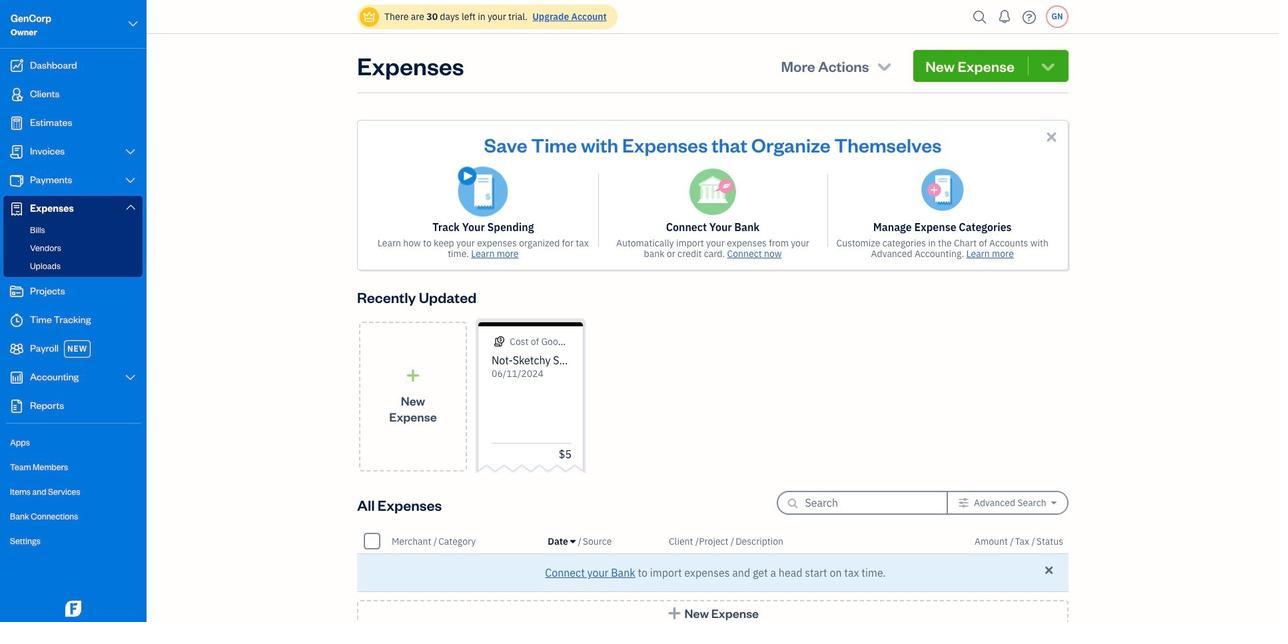 Task type: locate. For each thing, give the bounding box(es) containing it.
plus image
[[405, 369, 421, 382], [667, 607, 682, 620]]

0 vertical spatial chevron large down image
[[124, 147, 137, 157]]

close image
[[1044, 129, 1060, 145], [1043, 564, 1056, 577]]

notifications image
[[994, 3, 1016, 30]]

1 vertical spatial plus image
[[667, 607, 682, 620]]

1 horizontal spatial chevrondown image
[[1039, 57, 1058, 75]]

freshbooks image
[[63, 601, 84, 617]]

manage expense categories image
[[921, 169, 964, 211]]

2 chevrondown image from the left
[[1039, 57, 1058, 75]]

chevron large down image for 'expense' image
[[124, 202, 137, 213]]

1 vertical spatial chevron large down image
[[124, 202, 137, 213]]

2 chevron large down image from the top
[[124, 202, 137, 213]]

connect your bank image
[[690, 169, 736, 215]]

Search text field
[[805, 492, 925, 514]]

chevron large down image for the chart image at the bottom of page
[[124, 373, 137, 383]]

estimate image
[[9, 117, 25, 130]]

2 vertical spatial chevron large down image
[[124, 373, 137, 383]]

1 vertical spatial chevron large down image
[[124, 175, 137, 186]]

0 horizontal spatial plus image
[[405, 369, 421, 382]]

chevron large down image
[[124, 147, 137, 157], [124, 202, 137, 213], [124, 373, 137, 383]]

chevrondown image
[[875, 57, 894, 75], [1039, 57, 1058, 75]]

1 chevron large down image from the top
[[124, 147, 137, 157]]

search image
[[970, 7, 991, 27]]

3 chevron large down image from the top
[[124, 373, 137, 383]]

0 horizontal spatial chevrondown image
[[875, 57, 894, 75]]

chevron large down image
[[127, 16, 139, 32], [124, 175, 137, 186]]

client image
[[9, 88, 25, 101]]

report image
[[9, 400, 25, 413]]



Task type: describe. For each thing, give the bounding box(es) containing it.
0 vertical spatial close image
[[1044, 129, 1060, 145]]

chevron large down image for invoice icon
[[124, 147, 137, 157]]

dashboard image
[[9, 59, 25, 73]]

track your spending image
[[459, 167, 508, 216]]

invoice image
[[9, 145, 25, 159]]

1 vertical spatial close image
[[1043, 564, 1056, 577]]

project image
[[9, 285, 25, 299]]

0 vertical spatial chevron large down image
[[127, 16, 139, 32]]

main element
[[0, 0, 180, 622]]

chart image
[[9, 371, 25, 384]]

payment image
[[9, 174, 25, 187]]

team image
[[9, 343, 25, 356]]

crown image
[[363, 10, 377, 24]]

0 vertical spatial plus image
[[405, 369, 421, 382]]

caretdown image
[[570, 536, 576, 547]]

1 chevrondown image from the left
[[875, 57, 894, 75]]

expense image
[[9, 203, 25, 216]]

timer image
[[9, 314, 25, 327]]

1 horizontal spatial plus image
[[667, 607, 682, 620]]

go to help image
[[1019, 7, 1040, 27]]



Task type: vqa. For each thing, say whether or not it's contained in the screenshot.
team icon on the left bottom of page
yes



